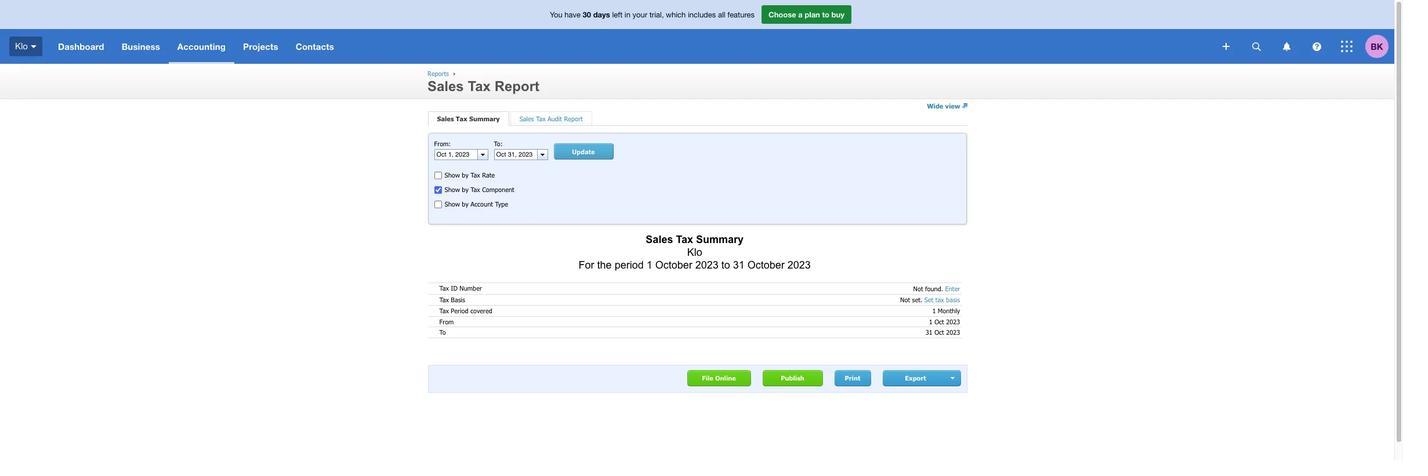 Task type: locate. For each thing, give the bounding box(es) containing it.
31 oct 2023
[[926, 328, 960, 336]]

1 vertical spatial to
[[722, 259, 730, 271]]

business button
[[113, 29, 169, 64]]

2 vertical spatial 1
[[929, 318, 933, 325]]

0 horizontal spatial october
[[655, 259, 693, 271]]

sales inside sales tax summary klo for the period 1 october 2023 to 31 october 2023
[[646, 234, 673, 245]]

2 by from the top
[[462, 186, 469, 193]]

2 vertical spatial by
[[462, 200, 469, 208]]

report up sales tax audit report link
[[495, 78, 540, 94]]

30
[[583, 10, 591, 19]]

account
[[471, 200, 493, 208]]

1 horizontal spatial to
[[822, 10, 830, 19]]

by left account
[[462, 200, 469, 208]]

from
[[439, 318, 454, 325]]

monthly
[[938, 307, 960, 314]]

the
[[597, 259, 612, 271]]

1 horizontal spatial 31
[[926, 328, 933, 336]]

3 by from the top
[[462, 200, 469, 208]]

sales
[[428, 78, 464, 94], [437, 115, 454, 123], [520, 115, 534, 123], [646, 234, 673, 245]]

days
[[593, 10, 610, 19]]

online
[[715, 374, 736, 382]]

dashboard link
[[49, 29, 113, 64]]

reports
[[428, 70, 449, 77]]

found.
[[925, 285, 943, 292]]

1 vertical spatial not
[[901, 296, 910, 304]]

show right show by account type checkbox
[[445, 200, 460, 208]]

31 inside sales tax summary klo for the period 1 october 2023 to 31 october 2023
[[733, 259, 745, 271]]

svg image left dashboard 'link'
[[31, 45, 37, 48]]

1 up "31 oct 2023"
[[929, 318, 933, 325]]

0 horizontal spatial klo
[[15, 41, 28, 51]]

to:
[[494, 140, 503, 147]]

svg image
[[1252, 42, 1261, 51], [1283, 42, 1291, 51], [1313, 42, 1321, 51], [1223, 43, 1230, 50]]

oct for 31
[[935, 328, 944, 336]]

1 vertical spatial 31
[[926, 328, 933, 336]]

you
[[550, 10, 563, 19]]

in
[[625, 10, 631, 19]]

0 horizontal spatial summary
[[469, 115, 500, 123]]

reports › sales tax report
[[428, 70, 540, 94]]

not
[[914, 285, 923, 292], [901, 296, 910, 304]]

1 vertical spatial klo
[[687, 246, 702, 258]]

0 horizontal spatial svg image
[[31, 45, 37, 48]]

id
[[451, 284, 458, 292]]

basis
[[946, 296, 960, 304]]

2 vertical spatial show
[[445, 200, 460, 208]]

0 vertical spatial to
[[822, 10, 830, 19]]

0 horizontal spatial report
[[495, 78, 540, 94]]

october
[[655, 259, 693, 271], [748, 259, 785, 271]]

period
[[615, 259, 644, 271]]

summary
[[469, 115, 500, 123], [696, 234, 744, 245]]

2 show from the top
[[445, 186, 460, 193]]

0 vertical spatial klo
[[15, 41, 28, 51]]

a
[[799, 10, 803, 19]]

1 horizontal spatial summary
[[696, 234, 744, 245]]

projects button
[[234, 29, 287, 64]]

1 vertical spatial by
[[462, 186, 469, 193]]

tax
[[936, 296, 944, 304]]

1 by from the top
[[462, 171, 469, 179]]

tax period covered
[[439, 307, 493, 314]]

report inside reports › sales tax report
[[495, 78, 540, 94]]

svg image
[[1341, 41, 1353, 52], [31, 45, 37, 48]]

show for show by tax rate
[[445, 171, 460, 179]]

1 oct from the top
[[935, 318, 944, 325]]

1 inside sales tax summary klo for the period 1 october 2023 to 31 october 2023
[[647, 259, 653, 271]]

2 oct from the top
[[935, 328, 944, 336]]

navigation
[[49, 29, 1215, 64]]

1 oct 2023
[[929, 318, 960, 325]]

oct down 1 oct 2023
[[935, 328, 944, 336]]

1 horizontal spatial report
[[564, 115, 583, 123]]

enter
[[945, 285, 960, 292]]

covered
[[470, 307, 493, 314]]

all
[[718, 10, 726, 19]]

3 show from the top
[[445, 200, 460, 208]]

1 down the not set. set tax basis
[[933, 307, 936, 314]]

tax id number
[[439, 284, 482, 292]]

show right show by tax component option
[[445, 186, 460, 193]]

svg image left bk
[[1341, 41, 1353, 52]]

1 show from the top
[[445, 171, 460, 179]]

to
[[822, 10, 830, 19], [722, 259, 730, 271]]

None text field
[[435, 150, 477, 160], [495, 150, 537, 160], [435, 150, 477, 160], [495, 150, 537, 160]]

show by tax component
[[445, 186, 515, 193]]

navigation inside banner
[[49, 29, 1215, 64]]

choose a plan to buy
[[769, 10, 845, 19]]

1 horizontal spatial klo
[[687, 246, 702, 258]]

buy
[[832, 10, 845, 19]]

1 vertical spatial oct
[[935, 328, 944, 336]]

1 vertical spatial report
[[564, 115, 583, 123]]

navigation containing dashboard
[[49, 29, 1215, 64]]

not left the set. on the bottom right
[[901, 296, 910, 304]]

file
[[702, 374, 714, 382]]

0 horizontal spatial to
[[722, 259, 730, 271]]

0 horizontal spatial not
[[901, 296, 910, 304]]

to inside banner
[[822, 10, 830, 19]]

by
[[462, 171, 469, 179], [462, 186, 469, 193], [462, 200, 469, 208]]

for
[[579, 259, 594, 271]]

by for show by tax rate
[[462, 171, 469, 179]]

sales for sales tax audit report
[[520, 115, 534, 123]]

1 horizontal spatial october
[[748, 259, 785, 271]]

sales tax summary klo for the period 1 october 2023 to 31 october 2023
[[579, 234, 811, 271]]

2023
[[695, 259, 719, 271], [788, 259, 811, 271], [946, 318, 960, 325], [946, 328, 960, 336]]

not up the set. on the bottom right
[[914, 285, 923, 292]]

0 vertical spatial not
[[914, 285, 923, 292]]

0 vertical spatial oct
[[935, 318, 944, 325]]

klo
[[15, 41, 28, 51], [687, 246, 702, 258]]

report right audit
[[564, 115, 583, 123]]

summary for sales tax summary
[[469, 115, 500, 123]]

bk
[[1371, 41, 1384, 51]]

sales tax audit report link
[[520, 115, 583, 123]]

1 vertical spatial summary
[[696, 234, 744, 245]]

0 vertical spatial summary
[[469, 115, 500, 123]]

by up "show by tax component"
[[462, 171, 469, 179]]

oct up "31 oct 2023"
[[935, 318, 944, 325]]

which
[[666, 10, 686, 19]]

0 vertical spatial by
[[462, 171, 469, 179]]

by for show by account type
[[462, 200, 469, 208]]

oct
[[935, 318, 944, 325], [935, 328, 944, 336]]

0 vertical spatial 1
[[647, 259, 653, 271]]

reports link
[[428, 70, 449, 77]]

Show by Tax Rate checkbox
[[434, 172, 442, 179]]

your
[[633, 10, 648, 19]]

summary inside sales tax summary klo for the period 1 october 2023 to 31 october 2023
[[696, 234, 744, 245]]

0 vertical spatial 31
[[733, 259, 745, 271]]

1 october from the left
[[655, 259, 693, 271]]

1
[[647, 259, 653, 271], [933, 307, 936, 314], [929, 318, 933, 325]]

1 right period
[[647, 259, 653, 271]]

banner
[[0, 0, 1395, 64]]

oct for 1
[[935, 318, 944, 325]]

0 vertical spatial show
[[445, 171, 460, 179]]

0 horizontal spatial 31
[[733, 259, 745, 271]]

not set. set tax basis
[[901, 296, 960, 304]]

summary for sales tax summary klo for the period 1 october 2023 to 31 october 2023
[[696, 234, 744, 245]]

1 vertical spatial show
[[445, 186, 460, 193]]

1 vertical spatial 1
[[933, 307, 936, 314]]

by down show by tax rate
[[462, 186, 469, 193]]

0 vertical spatial report
[[495, 78, 540, 94]]

accounting
[[177, 41, 226, 52]]

report
[[495, 78, 540, 94], [564, 115, 583, 123]]

show
[[445, 171, 460, 179], [445, 186, 460, 193], [445, 200, 460, 208]]

tax
[[468, 78, 491, 94], [456, 115, 467, 123], [536, 115, 546, 123], [471, 171, 480, 179], [471, 186, 480, 193], [676, 234, 693, 245], [439, 284, 449, 292], [439, 296, 449, 303], [439, 307, 449, 314]]

show right show by tax rate checkbox
[[445, 171, 460, 179]]

klo inside popup button
[[15, 41, 28, 51]]

31
[[733, 259, 745, 271], [926, 328, 933, 336]]

1 horizontal spatial not
[[914, 285, 923, 292]]

1 for 1 monthly
[[933, 307, 936, 314]]

set
[[925, 296, 934, 304]]

contacts button
[[287, 29, 343, 64]]



Task type: vqa. For each thing, say whether or not it's contained in the screenshot.
buy
yes



Task type: describe. For each thing, give the bounding box(es) containing it.
Show by Account Type checkbox
[[434, 201, 442, 208]]

show for show by tax component
[[445, 186, 460, 193]]

sales tax summary
[[437, 115, 500, 123]]

file online link
[[687, 370, 751, 386]]

from:
[[434, 140, 451, 147]]

show for show by account type
[[445, 200, 460, 208]]

left
[[612, 10, 623, 19]]

export options... image
[[951, 377, 956, 380]]

accounting button
[[169, 29, 234, 64]]

Show by Tax Component checkbox
[[434, 186, 442, 194]]

component
[[482, 186, 515, 193]]

1 horizontal spatial svg image
[[1341, 41, 1353, 52]]

tax inside reports › sales tax report
[[468, 78, 491, 94]]

show by tax rate
[[445, 171, 495, 179]]

period
[[451, 307, 469, 314]]

includes
[[688, 10, 716, 19]]

publish button
[[763, 370, 823, 386]]

sales tax summary link
[[437, 115, 500, 123]]

svg image inside the klo popup button
[[31, 45, 37, 48]]

1 for 1 oct 2023
[[929, 318, 933, 325]]

to inside sales tax summary klo for the period 1 october 2023 to 31 october 2023
[[722, 259, 730, 271]]

sales inside reports › sales tax report
[[428, 78, 464, 94]]

choose
[[769, 10, 796, 19]]

set tax basis link
[[925, 296, 960, 304]]

business
[[122, 41, 160, 52]]

not found. enter
[[914, 285, 960, 292]]

to
[[439, 328, 446, 336]]

audit
[[548, 115, 562, 123]]

have
[[565, 10, 581, 19]]

type
[[495, 200, 508, 208]]

by for show by tax component
[[462, 186, 469, 193]]

1 monthly
[[933, 307, 960, 314]]

basis
[[451, 296, 465, 303]]

tax inside sales tax summary klo for the period 1 october 2023 to 31 october 2023
[[676, 234, 693, 245]]

export
[[905, 374, 926, 382]]

show by account type
[[445, 200, 508, 208]]

sales for sales tax summary
[[437, 115, 454, 123]]

you have 30 days left in your trial, which includes all features
[[550, 10, 755, 19]]

file online
[[702, 374, 736, 382]]

sales tax audit report
[[520, 115, 583, 123]]

number
[[460, 284, 482, 292]]

sales for sales tax summary klo for the period 1 october 2023 to 31 october 2023
[[646, 234, 673, 245]]

print link
[[835, 370, 871, 386]]

tax basis
[[439, 296, 465, 303]]

klo inside sales tax summary klo for the period 1 october 2023 to 31 october 2023
[[687, 246, 702, 258]]

plan
[[805, 10, 820, 19]]

dashboard
[[58, 41, 104, 52]]

bk button
[[1366, 29, 1395, 64]]

banner containing bk
[[0, 0, 1395, 64]]

klo button
[[0, 29, 49, 64]]

enter link
[[945, 285, 960, 292]]

rate
[[482, 171, 495, 179]]

›
[[453, 70, 456, 77]]

2 october from the left
[[748, 259, 785, 271]]

not for not set. set tax basis
[[901, 296, 910, 304]]

not for not found. enter
[[914, 285, 923, 292]]

update
[[572, 148, 595, 155]]

publish
[[781, 374, 805, 382]]

trial,
[[650, 10, 664, 19]]

features
[[728, 10, 755, 19]]

contacts
[[296, 41, 334, 52]]

update link
[[554, 143, 614, 160]]

set.
[[912, 296, 923, 304]]

print
[[845, 374, 861, 382]]

projects
[[243, 41, 278, 52]]



